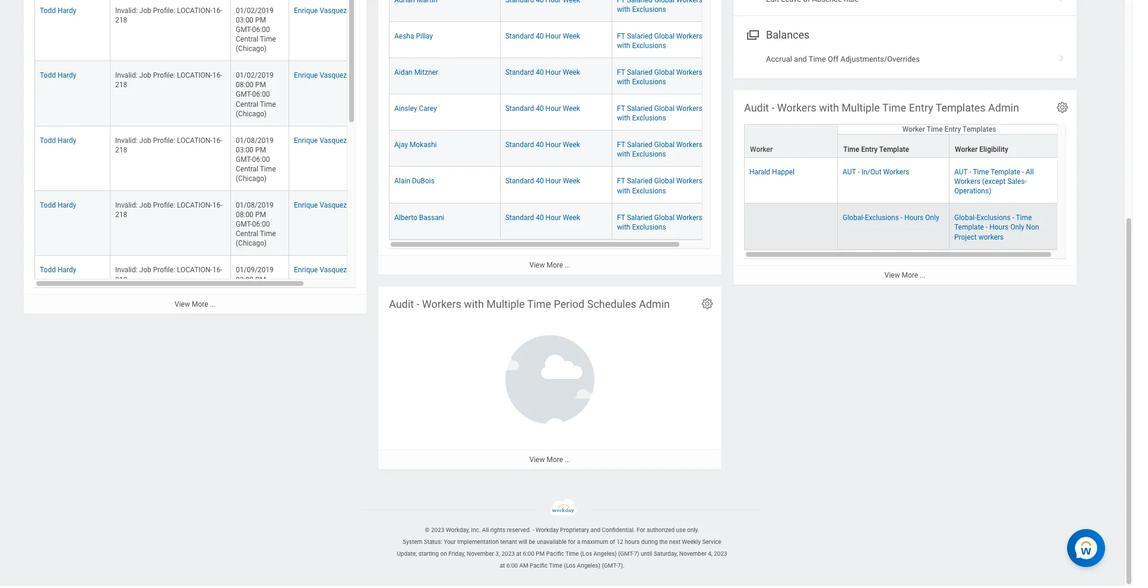 Task type: locate. For each thing, give the bounding box(es) containing it.
at
[[516, 551, 521, 558], [500, 563, 505, 570]]

ft salaried global workers - with exclusions link for mitzner
[[617, 66, 706, 86]]

08:00
[[236, 81, 253, 89], [236, 211, 253, 219]]

pacific
[[546, 551, 564, 558], [530, 563, 548, 570]]

1 job from the top
[[139, 6, 151, 15]]

central for 01/09/2019 03:00 pm gmt-06:00 central time (chicago)
[[236, 295, 258, 303]]

hours
[[904, 214, 923, 222], [989, 224, 1009, 232]]

06:00 inside 01/02/2019 03:00 pm gmt-06:00 central time (chicago)
[[252, 26, 270, 34]]

1 vertical spatial audit
[[389, 298, 414, 311]]

2 03:00 from the top
[[236, 146, 253, 154]]

central inside 01/09/2019 03:00 pm gmt-06:00 central time (chicago)
[[236, 295, 258, 303]]

row containing aesha pillay
[[389, 22, 724, 58]]

location- for 01/08/2019 08:00 pm gmt-06:00 central time (chicago)
[[177, 201, 212, 210]]

profile:
[[153, 6, 175, 15], [153, 71, 175, 80], [153, 136, 175, 145], [153, 201, 175, 210], [153, 266, 175, 275]]

operations)
[[954, 187, 991, 196]]

5 standard 40 hour week link from the top
[[505, 175, 580, 186]]

and up maximum at the right
[[591, 527, 600, 534]]

2 central from the top
[[236, 100, 258, 108]]

5 ft salaried global workers - with exclusions link from the top
[[617, 139, 706, 159]]

cell
[[744, 204, 838, 250]]

time inside 01/09/2019 03:00 pm gmt-06:00 central time (chicago)
[[260, 295, 276, 303]]

and inside © 2023 workday, inc. all rights reserved. - workday proprietary and confidential. for authorized use only. system status: your implementation tenant will be unavailable for a maximum of 12 hours during the next weekly service update; starting on friday, november 3, 2023 at 6:00 pm pacific time (los angeles) (gmt-7) until saturday, november 4, 2023 at 6:00 am pacific time (los angeles) (gmt-7).
[[591, 527, 600, 534]]

invalid: for 01/09/2019 03:00 pm gmt-06:00 central time (chicago)
[[115, 266, 138, 275]]

schedules
[[587, 298, 636, 311]]

16-
[[212, 6, 222, 15], [212, 71, 222, 80], [212, 136, 222, 145], [212, 201, 222, 210], [212, 266, 222, 275]]

audit - workers with multiple time period schedules admin element
[[378, 287, 721, 470]]

enrique right 01/02/2019 03:00 pm gmt-06:00 central time (chicago)
[[294, 6, 318, 15]]

worker time entry templates button
[[838, 125, 1061, 134]]

hour for bassani
[[545, 214, 561, 222]]

todd for 01/08/2019 08:00 pm gmt-06:00 central time (chicago)
[[40, 201, 56, 210]]

row
[[34, 0, 395, 61], [389, 22, 724, 58], [389, 58, 724, 94], [34, 61, 395, 126], [389, 94, 724, 131], [744, 124, 1061, 159], [34, 126, 395, 191], [389, 131, 724, 167], [744, 134, 1061, 169], [744, 158, 1061, 204], [389, 167, 724, 203], [34, 191, 395, 256], [389, 203, 724, 240], [744, 204, 1061, 250], [34, 256, 395, 321]]

1 vertical spatial 03:00
[[236, 146, 253, 154]]

angeles) down maximum at the right
[[577, 563, 600, 570]]

(chicago) up '01/02/2019 08:00 pm gmt-06:00 central time (chicago)'
[[236, 45, 267, 53]]

gmt- inside 01/09/2019 03:00 pm gmt-06:00 central time (chicago)
[[236, 285, 252, 294]]

standard
[[505, 32, 534, 40], [505, 68, 534, 77], [505, 105, 534, 113], [505, 141, 534, 149], [505, 177, 534, 186], [505, 214, 534, 222]]

template up project
[[954, 224, 984, 232]]

row containing alain dubois
[[389, 167, 724, 203]]

enrique for 01/02/2019 03:00 pm gmt-06:00 central time (chicago)
[[294, 6, 318, 15]]

0 vertical spatial templates
[[936, 102, 986, 114]]

gmt- inside '01/02/2019 08:00 pm gmt-06:00 central time (chicago)'
[[236, 91, 252, 99]]

1 vertical spatial 01/08/2019
[[236, 201, 274, 210]]

only inside global-exclusions - time template - hours only non project workers
[[1010, 224, 1024, 232]]

todd hardy link for 01/08/2019 03:00 pm gmt-06:00 central time (chicago)
[[40, 134, 76, 145]]

4 enrique vasquez link from the top
[[294, 199, 347, 210]]

gmt- for 01/08/2019 03:00 pm gmt-06:00 central time (chicago)
[[236, 155, 252, 164]]

system
[[403, 539, 422, 546]]

worker for worker
[[750, 146, 773, 154]]

6 week from the top
[[563, 214, 580, 222]]

and right the accrual
[[794, 54, 807, 63]]

2 06:00 from the top
[[252, 91, 270, 99]]

0 horizontal spatial aut
[[843, 168, 856, 176]]

ft for pillay
[[617, 32, 625, 40]]

harald happel link
[[749, 166, 794, 176]]

0 vertical spatial (los
[[580, 551, 592, 558]]

worker inside column header
[[750, 146, 773, 154]]

more inside the audit - workers with multiple time entry templates admin element
[[902, 271, 918, 279]]

0 vertical spatial all
[[1026, 168, 1034, 176]]

time inside global-exclusions - time template - hours only non project workers
[[1016, 214, 1032, 222]]

3 enrique vasquez from the top
[[294, 136, 347, 145]]

footer containing © 2023 workday, inc. all rights reserved. - workday proprietary and confidential. for authorized use only. system status: your implementation tenant will be unavailable for a maximum of 12 hours during the next weekly service update; starting on friday, november 3, 2023 at 6:00 pm pacific time (los angeles) (gmt-7) until saturday, november 4, 2023 at 6:00 am pacific time (los angeles) (gmt-7).
[[0, 499, 1124, 572]]

ft for mokashi
[[617, 141, 625, 149]]

16- left '01/02/2019 08:00 pm gmt-06:00 central time (chicago)'
[[212, 71, 222, 80]]

0 vertical spatial multiple
[[842, 102, 880, 114]]

08:00 up 01/09/2019
[[236, 211, 253, 219]]

worker down worker time entry templates popup button
[[955, 146, 978, 154]]

audit - work schedule assignment based on calendar rule element
[[378, 0, 724, 275]]

vasquez for 01/02/2019 08:00 pm gmt-06:00 central time (chicago)
[[320, 71, 347, 80]]

1 horizontal spatial 2023
[[501, 551, 515, 558]]

entry up aut - in/out workers link
[[861, 146, 878, 154]]

service
[[702, 539, 721, 546]]

multiple inside the audit - workers with multiple time entry templates admin element
[[842, 102, 880, 114]]

view inside 'audit - workers with multiple time period schedules admin' element
[[529, 456, 545, 464]]

1 horizontal spatial all
[[1026, 168, 1034, 176]]

0 vertical spatial 6:00
[[523, 551, 534, 558]]

01/08/2019 down '01/02/2019 08:00 pm gmt-06:00 central time (chicago)'
[[236, 136, 274, 145]]

5 central from the top
[[236, 295, 258, 303]]

entry inside popup button
[[861, 146, 878, 154]]

1 vertical spatial multiple
[[487, 298, 525, 311]]

1 vertical spatial 08:00
[[236, 211, 253, 219]]

1 enrique from the top
[[294, 6, 318, 15]]

1 vertical spatial 6:00
[[506, 563, 518, 570]]

5 gmt- from the top
[[236, 285, 252, 294]]

entry up worker eligibility
[[945, 125, 961, 134]]

6 salaried from the top
[[627, 177, 653, 186]]

pacific down unavailable
[[546, 551, 564, 558]]

next
[[669, 539, 680, 546]]

view inside audit - work schedule assignment based on calendar rule element
[[529, 261, 545, 269]]

row containing ajay mokashi
[[389, 131, 724, 167]]

audit inside 'audit - workers with multiple time period schedules admin' element
[[389, 298, 414, 311]]

entry inside popup button
[[945, 125, 961, 134]]

view inside invalid time clock events element
[[175, 301, 190, 309]]

saturday,
[[654, 551, 678, 558]]

1 horizontal spatial november
[[679, 551, 706, 558]]

6 ft salaried global workers - with exclusions link from the top
[[617, 175, 706, 195]]

a
[[577, 539, 580, 546]]

project
[[954, 233, 977, 241]]

0 vertical spatial 03:00
[[236, 16, 253, 24]]

job for 01/02/2019 03:00 pm gmt-06:00 central time (chicago)
[[139, 6, 151, 15]]

1 horizontal spatial hours
[[989, 224, 1009, 232]]

in/out
[[861, 168, 881, 176]]

ft for mitzner
[[617, 68, 625, 77]]

aut up operations)
[[954, 168, 968, 176]]

5 week from the top
[[563, 177, 580, 186]]

aut for aut - time template - all workers (except sales- operations)
[[954, 168, 968, 176]]

invalid: job profile: location-16-218 element for 01/08/2019 08:00 pm gmt-06:00 central time (chicago)
[[115, 199, 222, 219]]

maximum
[[582, 539, 608, 546]]

enrique vasquez link for 01/02/2019 03:00 pm gmt-06:00 central time (chicago)
[[294, 4, 347, 15]]

1 vertical spatial and
[[591, 527, 600, 534]]

5 (chicago) from the top
[[236, 304, 267, 313]]

4 invalid: from the top
[[115, 201, 138, 210]]

1 central from the top
[[236, 35, 258, 43]]

16- left 01/08/2019 08:00 pm gmt-06:00 central time (chicago)
[[212, 201, 222, 210]]

16- left 01/09/2019
[[212, 266, 222, 275]]

1 06:00 from the top
[[252, 26, 270, 34]]

16- for 01/08/2019 08:00 pm gmt-06:00 central time (chicago)
[[212, 201, 222, 210]]

0 vertical spatial audit
[[744, 102, 769, 114]]

5 enrique vasquez from the top
[[294, 266, 347, 275]]

6 ft from the top
[[617, 177, 625, 186]]

0 horizontal spatial global-
[[843, 214, 865, 222]]

1 vertical spatial templates
[[962, 125, 996, 134]]

2 vasquez from the top
[[320, 71, 347, 80]]

0 horizontal spatial november
[[467, 551, 494, 558]]

2 standard 40 hour week from the top
[[505, 68, 580, 77]]

aut
[[843, 168, 856, 176], [954, 168, 968, 176]]

5 salaried from the top
[[627, 141, 653, 149]]

3 ft from the top
[[617, 68, 625, 77]]

row containing ainsley carey
[[389, 94, 724, 131]]

enrique vasquez link for 01/08/2019 03:00 pm gmt-06:00 central time (chicago)
[[294, 134, 347, 145]]

central inside 01/02/2019 03:00 pm gmt-06:00 central time (chicago)
[[236, 35, 258, 43]]

2023 right ©
[[431, 527, 444, 534]]

aut - time template - all workers (except sales- operations) link
[[954, 166, 1034, 196]]

standard for ajay mokashi
[[505, 141, 534, 149]]

(chicago) up 01/09/2019
[[236, 240, 267, 248]]

6 ft salaried global workers - with exclusions from the top
[[617, 177, 706, 195]]

0 vertical spatial template
[[879, 146, 909, 154]]

1 vertical spatial (los
[[564, 563, 575, 570]]

7).
[[617, 563, 624, 570]]

for
[[637, 527, 645, 534]]

2 aut from the left
[[954, 168, 968, 176]]

exclusions inside ft salaried global workers - with exclusions row
[[632, 5, 666, 14]]

central inside 01/08/2019 03:00 pm gmt-06:00 central time (chicago)
[[236, 165, 258, 173]]

1 horizontal spatial only
[[1010, 224, 1024, 232]]

4 profile: from the top
[[153, 201, 175, 210]]

1 horizontal spatial worker
[[902, 125, 925, 134]]

2 enrique vasquez from the top
[[294, 71, 347, 80]]

workers
[[676, 0, 702, 4], [676, 32, 702, 40], [676, 68, 702, 77], [777, 102, 816, 114], [676, 105, 702, 113], [676, 141, 702, 149], [883, 168, 909, 176], [676, 177, 702, 186], [954, 178, 980, 186], [676, 214, 702, 222], [422, 298, 461, 311]]

01/08/2019 inside 01/08/2019 08:00 pm gmt-06:00 central time (chicago)
[[236, 201, 274, 210]]

0 horizontal spatial hours
[[904, 214, 923, 222]]

4 hardy from the top
[[58, 201, 76, 210]]

location- for 01/02/2019 08:00 pm gmt-06:00 central time (chicago)
[[177, 71, 212, 80]]

enrique right 01/08/2019 03:00 pm gmt-06:00 central time (chicago)
[[294, 136, 318, 145]]

chevron right image
[[1054, 0, 1069, 3]]

5 enrique vasquez link from the top
[[294, 264, 347, 275]]

2 01/08/2019 from the top
[[236, 201, 274, 210]]

3 enrique from the top
[[294, 136, 318, 145]]

1 horizontal spatial (gmt-
[[618, 551, 634, 558]]

0 vertical spatial (gmt-
[[618, 551, 634, 558]]

all right inc.
[[482, 527, 489, 534]]

location- for 01/08/2019 03:00 pm gmt-06:00 central time (chicago)
[[177, 136, 212, 145]]

enrique
[[294, 6, 318, 15], [294, 71, 318, 80], [294, 136, 318, 145], [294, 201, 318, 210], [294, 266, 318, 275]]

ft for carey
[[617, 105, 625, 113]]

gmt- inside 01/02/2019 03:00 pm gmt-06:00 central time (chicago)
[[236, 26, 252, 34]]

40 for aidan mitzner
[[536, 68, 544, 77]]

2 week from the top
[[563, 68, 580, 77]]

global- down in/out
[[843, 214, 865, 222]]

0 horizontal spatial admin
[[639, 298, 670, 311]]

1 vertical spatial entry
[[945, 125, 961, 134]]

enrique right 01/09/2019
[[294, 266, 318, 275]]

7 global from the top
[[654, 214, 675, 222]]

hour for dubois
[[545, 177, 561, 186]]

invalid: job profile: location-16-218 element for 01/02/2019 08:00 pm gmt-06:00 central time (chicago)
[[115, 69, 222, 89]]

gmt- for 01/02/2019 08:00 pm gmt-06:00 central time (chicago)
[[236, 91, 252, 99]]

ft for dubois
[[617, 177, 625, 186]]

central up 01/08/2019 03:00 pm gmt-06:00 central time (chicago)
[[236, 100, 258, 108]]

06:00 inside 01/08/2019 08:00 pm gmt-06:00 central time (chicago)
[[252, 220, 270, 229]]

ft salaried global workers - with exclusions
[[617, 0, 706, 14], [617, 32, 706, 50], [617, 68, 706, 86], [617, 105, 706, 122], [617, 141, 706, 159], [617, 177, 706, 195], [617, 214, 706, 231]]

time entry template
[[843, 146, 909, 154]]

1 vertical spatial only
[[1010, 224, 1024, 232]]

reserved.
[[507, 527, 531, 534]]

0 horizontal spatial 6:00
[[506, 563, 518, 570]]

gmt- inside 01/08/2019 03:00 pm gmt-06:00 central time (chicago)
[[236, 155, 252, 164]]

3 global from the top
[[654, 68, 675, 77]]

global for aidan mitzner
[[654, 68, 675, 77]]

multiple for entry
[[842, 102, 880, 114]]

off
[[828, 54, 838, 63]]

0 vertical spatial 08:00
[[236, 81, 253, 89]]

invalid: job profile: location-16- 218 for 01/08/2019 08:00 pm gmt-06:00 central time (chicago)
[[115, 201, 222, 219]]

ft for bassani
[[617, 214, 625, 222]]

0 horizontal spatial worker
[[750, 146, 773, 154]]

ajay
[[394, 141, 408, 149]]

0 horizontal spatial (los
[[564, 563, 575, 570]]

aut inside aut - in/out workers link
[[843, 168, 856, 176]]

2 horizontal spatial template
[[991, 168, 1020, 176]]

6:00
[[523, 551, 534, 558], [506, 563, 518, 570]]

3 06:00 from the top
[[252, 155, 270, 164]]

ft salaried global workers - with exclusions for aidan mitzner
[[617, 68, 706, 86]]

todd for 01/08/2019 03:00 pm gmt-06:00 central time (chicago)
[[40, 136, 56, 145]]

03:00
[[236, 16, 253, 24], [236, 146, 253, 154], [236, 276, 253, 284]]

1 vertical spatial at
[[500, 563, 505, 570]]

2 16- from the top
[[212, 71, 222, 80]]

pm inside 01/09/2019 03:00 pm gmt-06:00 central time (chicago)
[[255, 276, 266, 284]]

enrique right 01/08/2019 08:00 pm gmt-06:00 central time (chicago)
[[294, 201, 318, 210]]

- inside © 2023 workday, inc. all rights reserved. - workday proprietary and confidential. for authorized use only. system status: your implementation tenant will be unavailable for a maximum of 12 hours during the next weekly service update; starting on friday, november 3, 2023 at 6:00 pm pacific time (los angeles) (gmt-7) until saturday, november 4, 2023 at 6:00 am pacific time (los angeles) (gmt-7).
[[533, 527, 534, 534]]

4 invalid: job profile: location-16- 218 from the top
[[115, 201, 222, 219]]

profile: for 01/02/2019 08:00 pm gmt-06:00 central time (chicago)
[[153, 71, 175, 80]]

4 enrique from the top
[[294, 201, 318, 210]]

non
[[1026, 224, 1039, 232]]

0 horizontal spatial template
[[879, 146, 909, 154]]

(chicago) inside 01/08/2019 03:00 pm gmt-06:00 central time (chicago)
[[236, 175, 267, 183]]

06:00 inside '01/02/2019 08:00 pm gmt-06:00 central time (chicago)'
[[252, 91, 270, 99]]

invalid: job profile: location-16-218 element
[[115, 4, 222, 24], [115, 69, 222, 89], [115, 134, 222, 154], [115, 199, 222, 219], [115, 264, 222, 284]]

2 horizontal spatial worker
[[955, 146, 978, 154]]

2 vertical spatial template
[[954, 224, 984, 232]]

1 03:00 from the top
[[236, 16, 253, 24]]

©
[[425, 527, 430, 534]]

1 standard from the top
[[505, 32, 534, 40]]

5 invalid: job profile: location-16-218 element from the top
[[115, 264, 222, 284]]

(chicago) up 01/08/2019 03:00 pm gmt-06:00 central time (chicago)
[[236, 110, 267, 118]]

1 08:00 from the top
[[236, 81, 253, 89]]

1 vertical spatial template
[[991, 168, 1020, 176]]

01/02/2019 for 03:00
[[236, 6, 274, 15]]

admin up worker eligibility popup button
[[988, 102, 1019, 114]]

16- for 01/02/2019 08:00 pm gmt-06:00 central time (chicago)
[[212, 71, 222, 80]]

central up '01/02/2019 08:00 pm gmt-06:00 central time (chicago)'
[[236, 35, 258, 43]]

2 vertical spatial 03:00
[[236, 276, 253, 284]]

5 ft from the top
[[617, 141, 625, 149]]

5 hardy from the top
[[58, 266, 76, 275]]

ft salaried global workers - with exclusions for alain dubois
[[617, 177, 706, 195]]

(chicago) inside 01/09/2019 03:00 pm gmt-06:00 central time (chicago)
[[236, 304, 267, 313]]

12
[[617, 539, 623, 546]]

accrual
[[766, 54, 792, 63]]

central down 01/09/2019
[[236, 295, 258, 303]]

time inside 'audit - workers with multiple time period schedules admin' element
[[527, 298, 551, 311]]

0 vertical spatial at
[[516, 551, 521, 558]]

3 salaried from the top
[[627, 68, 653, 77]]

0 vertical spatial admin
[[988, 102, 1019, 114]]

exclusions inside global-exclusions -  hours only link
[[865, 214, 899, 222]]

5 vasquez from the top
[[320, 266, 347, 275]]

ft salaried global workers - with exclusions link for pillay
[[617, 30, 706, 50]]

central inside 01/08/2019 08:00 pm gmt-06:00 central time (chicago)
[[236, 230, 258, 238]]

hour
[[545, 32, 561, 40], [545, 68, 561, 77], [545, 105, 561, 113], [545, 141, 561, 149], [545, 177, 561, 186], [545, 214, 561, 222]]

4 salaried from the top
[[627, 105, 653, 113]]

worker for worker time entry templates
[[902, 125, 925, 134]]

invalid: job profile: location-16- 218 for 01/02/2019 08:00 pm gmt-06:00 central time (chicago)
[[115, 71, 222, 89]]

pm inside © 2023 workday, inc. all rights reserved. - workday proprietary and confidential. for authorized use only. system status: your implementation tenant will be unavailable for a maximum of 12 hours during the next weekly service update; starting on friday, november 3, 2023 at 6:00 pm pacific time (los angeles) (gmt-7) until saturday, november 4, 2023 at 6:00 am pacific time (los angeles) (gmt-7).
[[536, 551, 545, 558]]

time inside 'time entry template' popup button
[[843, 146, 859, 154]]

at down 3,
[[500, 563, 505, 570]]

workers inside ft salaried global workers - with exclusions row
[[676, 0, 702, 4]]

2 job from the top
[[139, 71, 151, 80]]

global inside row
[[654, 0, 675, 4]]

template inside global-exclusions - time template - hours only non project workers
[[954, 224, 984, 232]]

templates up worker time entry templates popup button
[[936, 102, 986, 114]]

1 vertical spatial admin
[[639, 298, 670, 311]]

5 enrique from the top
[[294, 266, 318, 275]]

(gmt-
[[618, 551, 634, 558], [602, 563, 617, 570]]

1 vertical spatial all
[[482, 527, 489, 534]]

03:00 for 01/02/2019
[[236, 16, 253, 24]]

3 todd from the top
[[40, 136, 56, 145]]

4,
[[708, 551, 712, 558]]

03:00 inside 01/08/2019 03:00 pm gmt-06:00 central time (chicago)
[[236, 146, 253, 154]]

40 for alberto bassani
[[536, 214, 544, 222]]

03:00 for 01/08/2019
[[236, 146, 253, 154]]

tenant
[[500, 539, 517, 546]]

0 horizontal spatial and
[[591, 527, 600, 534]]

01/08/2019
[[236, 136, 274, 145], [236, 201, 274, 210]]

2 horizontal spatial 2023
[[714, 551, 727, 558]]

0 horizontal spatial (gmt-
[[602, 563, 617, 570]]

templates up worker eligibility
[[962, 125, 996, 134]]

todd for 01/02/2019 03:00 pm gmt-06:00 central time (chicago)
[[40, 6, 56, 15]]

gmt-
[[236, 26, 252, 34], [236, 91, 252, 99], [236, 155, 252, 164], [236, 220, 252, 229], [236, 285, 252, 294]]

entry
[[909, 102, 933, 114], [945, 125, 961, 134], [861, 146, 878, 154]]

1 horizontal spatial (los
[[580, 551, 592, 558]]

ainsley carey link
[[394, 102, 437, 113]]

todd hardy link for 01/02/2019 03:00 pm gmt-06:00 central time (chicago)
[[40, 4, 76, 15]]

standard 40 hour week link for ajay mokashi
[[505, 139, 580, 149]]

ft salaried global workers - with exclusions link for dubois
[[617, 175, 706, 195]]

ft inside row
[[617, 0, 625, 4]]

2 ft salaried global workers - with exclusions link from the top
[[617, 30, 706, 50]]

template inside aut - time template - all workers (except sales- operations)
[[991, 168, 1020, 176]]

only
[[925, 214, 939, 222], [1010, 224, 1024, 232]]

(chicago) up 01/08/2019 08:00 pm gmt-06:00 central time (chicago)
[[236, 175, 267, 183]]

pm inside '01/02/2019 08:00 pm gmt-06:00 central time (chicago)'
[[255, 81, 266, 89]]

standard 40 hour week link for alberto bassani
[[505, 211, 580, 222]]

template up aut - in/out workers link
[[879, 146, 909, 154]]

global-exclusions - time template - hours only non project workers
[[954, 214, 1039, 241]]

standard for alberto bassani
[[505, 214, 534, 222]]

0 horizontal spatial entry
[[861, 146, 878, 154]]

audit for audit - workers with multiple time entry templates admin
[[744, 102, 769, 114]]

implementation
[[457, 539, 499, 546]]

2 invalid: job profile: location-16-218 element from the top
[[115, 69, 222, 89]]

40 for ainsley carey
[[536, 105, 544, 113]]

1 01/02/2019 from the top
[[236, 6, 274, 15]]

6 standard from the top
[[505, 214, 534, 222]]

40 for aesha pillay
[[536, 32, 544, 40]]

1 horizontal spatial aut
[[954, 168, 968, 176]]

2 vertical spatial entry
[[861, 146, 878, 154]]

more inside 'audit - workers with multiple time period schedules admin' element
[[547, 456, 563, 464]]

global- up project
[[954, 214, 976, 222]]

0 vertical spatial entry
[[909, 102, 933, 114]]

be
[[529, 539, 535, 546]]

5 hour from the top
[[545, 177, 561, 186]]

carey
[[419, 105, 437, 113]]

aut - time template - all workers (except sales- operations)
[[954, 168, 1034, 196]]

16- left 01/02/2019 03:00 pm gmt-06:00 central time (chicago)
[[212, 6, 222, 15]]

(gmt- up 7).
[[618, 551, 634, 558]]

4 global from the top
[[654, 105, 675, 113]]

01/02/2019 for 08:00
[[236, 71, 274, 80]]

(chicago) for 01/02/2019 08:00 pm gmt-06:00 central time (chicago)
[[236, 110, 267, 118]]

aesha pillay
[[394, 32, 433, 40]]

hour for carey
[[545, 105, 561, 113]]

- inside aut - in/out workers link
[[858, 168, 860, 176]]

0 horizontal spatial all
[[482, 527, 489, 534]]

3 ft salaried global workers - with exclusions link from the top
[[617, 66, 706, 86]]

1 horizontal spatial admin
[[988, 102, 1019, 114]]

location- for 01/02/2019 03:00 pm gmt-06:00 central time (chicago)
[[177, 6, 212, 15]]

0 horizontal spatial audit
[[389, 298, 414, 311]]

2 hardy from the top
[[58, 71, 76, 80]]

ft salaried global workers - with exclusions link inside row
[[617, 0, 706, 14]]

1 horizontal spatial multiple
[[842, 102, 880, 114]]

view
[[529, 261, 545, 269], [885, 271, 900, 279], [175, 301, 190, 309], [529, 456, 545, 464]]

1 gmt- from the top
[[236, 26, 252, 34]]

audit - workers with multiple time entry templates admin element
[[733, 90, 1077, 285]]

3 hour from the top
[[545, 105, 561, 113]]

01/08/2019 08:00 pm gmt-06:00 central time (chicago)
[[236, 201, 278, 248]]

5 218 from the top
[[115, 276, 127, 284]]

exclusions for alain dubois
[[632, 187, 666, 195]]

0 horizontal spatial only
[[925, 214, 939, 222]]

6:00 left am
[[506, 563, 518, 570]]

(gmt- down of
[[602, 563, 617, 570]]

invalid: job profile: location-16-218 element for 01/09/2019 03:00 pm gmt-06:00 central time (chicago)
[[115, 264, 222, 284]]

aut left in/out
[[843, 168, 856, 176]]

with for mitzner
[[617, 78, 630, 86]]

2 218 from the top
[[115, 81, 127, 89]]

friday,
[[448, 551, 465, 558]]

218 for 01/02/2019 08:00 pm gmt-06:00 central time (chicago)
[[115, 81, 127, 89]]

3 40 from the top
[[536, 105, 544, 113]]

time inside '01/02/2019 08:00 pm gmt-06:00 central time (chicago)'
[[260, 100, 276, 108]]

profile: for 01/02/2019 03:00 pm gmt-06:00 central time (chicago)
[[153, 6, 175, 15]]

(chicago) inside '01/02/2019 08:00 pm gmt-06:00 central time (chicago)'
[[236, 110, 267, 118]]

1 (chicago) from the top
[[236, 45, 267, 53]]

view more ... inside invalid time clock events element
[[175, 301, 216, 309]]

01/08/2019 inside 01/08/2019 03:00 pm gmt-06:00 central time (chicago)
[[236, 136, 274, 145]]

...
[[565, 261, 570, 269], [920, 271, 925, 279], [210, 301, 216, 309], [565, 456, 570, 464]]

multiple inside 'audit - workers with multiple time period schedules admin' element
[[487, 298, 525, 311]]

4 16- from the top
[[212, 201, 222, 210]]

4 (chicago) from the top
[[236, 240, 267, 248]]

inc.
[[471, 527, 481, 534]]

salaried for ajay mokashi
[[627, 141, 653, 149]]

global
[[654, 0, 675, 4], [654, 32, 675, 40], [654, 68, 675, 77], [654, 105, 675, 113], [654, 141, 675, 149], [654, 177, 675, 186], [654, 214, 675, 222]]

standard for ainsley carey
[[505, 105, 534, 113]]

1 vasquez from the top
[[320, 6, 347, 15]]

standard 40 hour week
[[505, 32, 580, 40], [505, 68, 580, 77], [505, 105, 580, 113], [505, 141, 580, 149], [505, 177, 580, 186], [505, 214, 580, 222]]

0 vertical spatial 01/08/2019
[[236, 136, 274, 145]]

job
[[139, 6, 151, 15], [139, 71, 151, 80], [139, 136, 151, 145], [139, 201, 151, 210], [139, 266, 151, 275]]

job for 01/09/2019 03:00 pm gmt-06:00 central time (chicago)
[[139, 266, 151, 275]]

0 horizontal spatial multiple
[[487, 298, 525, 311]]

7 ft salaried global workers - with exclusions from the top
[[617, 214, 706, 231]]

01/02/2019
[[236, 6, 274, 15], [236, 71, 274, 80]]

6:00 down be
[[523, 551, 534, 558]]

1 horizontal spatial audit
[[744, 102, 769, 114]]

november down weekly
[[679, 551, 706, 558]]

standard 40 hour week link for aidan mitzner
[[505, 66, 580, 77]]

(chicago) down 01/09/2019
[[236, 304, 267, 313]]

todd hardy link
[[40, 4, 76, 15], [40, 69, 76, 80], [40, 134, 76, 145], [40, 199, 76, 210], [40, 264, 76, 275]]

enrique right '01/02/2019 08:00 pm gmt-06:00 central time (chicago)'
[[294, 71, 318, 80]]

08:00 down 01/02/2019 03:00 pm gmt-06:00 central time (chicago)
[[236, 81, 253, 89]]

3 gmt- from the top
[[236, 155, 252, 164]]

(chicago) inside 01/08/2019 08:00 pm gmt-06:00 central time (chicago)
[[236, 240, 267, 248]]

1 horizontal spatial and
[[794, 54, 807, 63]]

3 invalid: job profile: location-16-218 element from the top
[[115, 134, 222, 154]]

(chicago) for 01/02/2019 03:00 pm gmt-06:00 central time (chicago)
[[236, 45, 267, 53]]

global- for global-exclusions -  hours only
[[843, 214, 865, 222]]

angeles)
[[593, 551, 617, 558], [577, 563, 600, 570]]

1 hour from the top
[[545, 32, 561, 40]]

hardy
[[58, 6, 76, 15], [58, 71, 76, 80], [58, 136, 76, 145], [58, 201, 76, 210], [58, 266, 76, 275]]

footer
[[0, 499, 1124, 572]]

1 enrique vasquez link from the top
[[294, 4, 347, 15]]

2 40 from the top
[[536, 68, 544, 77]]

with inside the audit - workers with multiple time entry templates admin element
[[819, 102, 839, 114]]

1 vertical spatial hours
[[989, 224, 1009, 232]]

week for ajay mokashi
[[563, 141, 580, 149]]

central for 01/08/2019 03:00 pm gmt-06:00 central time (chicago)
[[236, 165, 258, 173]]

sales-
[[1007, 178, 1027, 186]]

1 todd from the top
[[40, 6, 56, 15]]

08:00 inside '01/02/2019 08:00 pm gmt-06:00 central time (chicago)'
[[236, 81, 253, 89]]

06:00 inside 01/09/2019 03:00 pm gmt-06:00 central time (chicago)
[[252, 285, 270, 294]]

happel
[[772, 168, 794, 176]]

3 job from the top
[[139, 136, 151, 145]]

entry up worker time entry templates
[[909, 102, 933, 114]]

time inside aut - time template - all workers (except sales- operations)
[[973, 168, 989, 176]]

invalid:
[[115, 6, 138, 15], [115, 71, 138, 80], [115, 136, 138, 145], [115, 201, 138, 210], [115, 266, 138, 275]]

november
[[467, 551, 494, 558], [679, 551, 706, 558]]

1 horizontal spatial global-
[[954, 214, 976, 222]]

1 16- from the top
[[212, 6, 222, 15]]

salaried inside row
[[627, 0, 653, 4]]

salaried
[[627, 0, 653, 4], [627, 32, 653, 40], [627, 68, 653, 77], [627, 105, 653, 113], [627, 141, 653, 149], [627, 177, 653, 186], [627, 214, 653, 222]]

on
[[440, 551, 447, 558]]

enrique vasquez for 01/02/2019 08:00 pm gmt-06:00 central time (chicago)
[[294, 71, 347, 80]]

audit inside the audit - workers with multiple time entry templates admin element
[[744, 102, 769, 114]]

hours inside global-exclusions - time template - hours only non project workers
[[989, 224, 1009, 232]]

2 (chicago) from the top
[[236, 110, 267, 118]]

angeles) down of
[[593, 551, 617, 558]]

hours
[[625, 539, 640, 546]]

7)
[[634, 551, 639, 558]]

3 todd hardy link from the top
[[40, 134, 76, 145]]

2023 right 4,
[[714, 551, 727, 558]]

218 for 01/02/2019 03:00 pm gmt-06:00 central time (chicago)
[[115, 16, 127, 24]]

proprietary
[[560, 527, 589, 534]]

(los
[[580, 551, 592, 558], [564, 563, 575, 570]]

salaried for aesha pillay
[[627, 32, 653, 40]]

all inside aut - time template - all workers (except sales- operations)
[[1026, 168, 1034, 176]]

configure audit - workers with multiple time period schedules admin image
[[701, 298, 714, 311]]

admin right schedules
[[639, 298, 670, 311]]

16- left 01/08/2019 03:00 pm gmt-06:00 central time (chicago)
[[212, 136, 222, 145]]

time inside 01/08/2019 08:00 pm gmt-06:00 central time (chicago)
[[260, 230, 276, 238]]

at down will
[[516, 551, 521, 558]]

16- for 01/02/2019 03:00 pm gmt-06:00 central time (chicago)
[[212, 6, 222, 15]]

enrique vasquez for 01/08/2019 08:00 pm gmt-06:00 central time (chicago)
[[294, 201, 347, 210]]

1 horizontal spatial template
[[954, 224, 984, 232]]

enrique vasquez
[[294, 6, 347, 15], [294, 71, 347, 80], [294, 136, 347, 145], [294, 201, 347, 210], [294, 266, 347, 275]]

(los down maximum at the right
[[580, 551, 592, 558]]

4 enrique vasquez from the top
[[294, 201, 347, 210]]

2 november from the left
[[679, 551, 706, 558]]

03:00 inside 01/02/2019 03:00 pm gmt-06:00 central time (chicago)
[[236, 16, 253, 24]]

pacific right am
[[530, 563, 548, 570]]

03:00 inside 01/09/2019 03:00 pm gmt-06:00 central time (chicago)
[[236, 276, 253, 284]]

gmt- inside 01/08/2019 08:00 pm gmt-06:00 central time (chicago)
[[236, 220, 252, 229]]

all up sales-
[[1026, 168, 1034, 176]]

4 218 from the top
[[115, 211, 127, 219]]

central up 01/08/2019 08:00 pm gmt-06:00 central time (chicago)
[[236, 165, 258, 173]]

4 location- from the top
[[177, 201, 212, 210]]

6 hour from the top
[[545, 214, 561, 222]]

2 horizontal spatial entry
[[945, 125, 961, 134]]

3 invalid: from the top
[[115, 136, 138, 145]]

worker button
[[745, 125, 837, 157]]

06:00 inside 01/08/2019 03:00 pm gmt-06:00 central time (chicago)
[[252, 155, 270, 164]]

view more ... link
[[378, 255, 721, 275], [733, 265, 1077, 285], [24, 295, 366, 314], [378, 450, 721, 470]]

with for pillay
[[617, 42, 630, 50]]

4 ft salaried global workers - with exclusions link from the top
[[617, 102, 706, 122]]

1 01/08/2019 from the top
[[236, 136, 274, 145]]

global for ainsley carey
[[654, 105, 675, 113]]

confidential.
[[602, 527, 635, 534]]

admin
[[988, 102, 1019, 114], [639, 298, 670, 311]]

invalid time clock events element
[[24, 0, 395, 516]]

1 ft from the top
[[617, 0, 625, 4]]

2 invalid: job profile: location-16- 218 from the top
[[115, 71, 222, 89]]

view more ... inside audit - work schedule assignment based on calendar rule element
[[529, 261, 570, 269]]

0 vertical spatial 01/02/2019
[[236, 6, 274, 15]]

central up 01/09/2019
[[236, 230, 258, 238]]

(los down the for
[[564, 563, 575, 570]]

central inside '01/02/2019 08:00 pm gmt-06:00 central time (chicago)'
[[236, 100, 258, 108]]

2 gmt- from the top
[[236, 91, 252, 99]]

01/02/2019 inside 01/02/2019 03:00 pm gmt-06:00 central time (chicago)
[[236, 6, 274, 15]]

0 vertical spatial and
[[794, 54, 807, 63]]

1 horizontal spatial 6:00
[[523, 551, 534, 558]]

worker up harald
[[750, 146, 773, 154]]

time inside worker time entry templates popup button
[[927, 125, 943, 134]]

worker up 'time entry template' popup button
[[902, 125, 925, 134]]

view more ... inside the audit - workers with multiple time entry templates admin element
[[885, 271, 925, 279]]

pm inside 01/08/2019 08:00 pm gmt-06:00 central time (chicago)
[[255, 211, 266, 219]]

1 invalid: from the top
[[115, 6, 138, 15]]

pm inside 01/02/2019 03:00 pm gmt-06:00 central time (chicago)
[[255, 16, 266, 24]]

global- inside global-exclusions - time template - hours only non project workers
[[954, 214, 976, 222]]

template up (except
[[991, 168, 1020, 176]]

exclusions for aesha pillay
[[632, 42, 666, 50]]

7 salaried from the top
[[627, 214, 653, 222]]

4 hour from the top
[[545, 141, 561, 149]]

update;
[[397, 551, 417, 558]]

aut inside aut - time template - all workers (except sales- operations)
[[954, 168, 968, 176]]

2023 right 3,
[[501, 551, 515, 558]]

time inside 01/08/2019 03:00 pm gmt-06:00 central time (chicago)
[[260, 165, 276, 173]]

3 16- from the top
[[212, 136, 222, 145]]

5 standard from the top
[[505, 177, 534, 186]]

2 todd hardy from the top
[[40, 71, 76, 80]]

01/02/2019 inside '01/02/2019 08:00 pm gmt-06:00 central time (chicago)'
[[236, 71, 274, 80]]

november down 'implementation'
[[467, 551, 494, 558]]

06:00 for 01/02/2019 08:00 pm gmt-06:00 central time (chicago)
[[252, 91, 270, 99]]

row containing harald happel
[[744, 158, 1061, 204]]

08:00 inside 01/08/2019 08:00 pm gmt-06:00 central time (chicago)
[[236, 211, 253, 219]]

1 invalid: job profile: location-16- 218 from the top
[[115, 6, 222, 24]]

40 for alain dubois
[[536, 177, 544, 186]]

01/08/2019 down 01/08/2019 03:00 pm gmt-06:00 central time (chicago)
[[236, 201, 274, 210]]

40 for ajay mokashi
[[536, 141, 544, 149]]

1 vertical spatial 01/02/2019
[[236, 71, 274, 80]]



Task type: vqa. For each thing, say whether or not it's contained in the screenshot.
the left at
yes



Task type: describe. For each thing, give the bounding box(es) containing it.
exclusions for ajay mokashi
[[632, 150, 666, 159]]

until
[[641, 551, 652, 558]]

am
[[519, 563, 528, 570]]

todd hardy for 01/08/2019 03:00 pm gmt-06:00 central time (chicago)
[[40, 136, 76, 145]]

audit - workers with multiple time period schedules admin
[[389, 298, 670, 311]]

aidan mitzner
[[394, 68, 438, 77]]

01/08/2019 03:00 pm gmt-06:00 central time (chicago)
[[236, 136, 278, 183]]

invalid: for 01/02/2019 03:00 pm gmt-06:00 central time (chicago)
[[115, 6, 138, 15]]

your
[[444, 539, 456, 546]]

with for carey
[[617, 114, 630, 122]]

and inside accrual and time off adjustments/overrides link
[[794, 54, 807, 63]]

ft salaried global workers - with exclusions for alberto bassani
[[617, 214, 706, 231]]

... inside invalid time clock events element
[[210, 301, 216, 309]]

salaried for alberto bassani
[[627, 214, 653, 222]]

... inside 'audit - workers with multiple time period schedules admin' element
[[565, 456, 570, 464]]

5 todd hardy link from the top
[[40, 264, 76, 275]]

0 vertical spatial hours
[[904, 214, 923, 222]]

- inside ft salaried global workers - with exclusions row
[[704, 0, 706, 4]]

profile: for 01/08/2019 08:00 pm gmt-06:00 central time (chicago)
[[153, 201, 175, 210]]

01/02/2019 03:00 pm gmt-06:00 central time (chicago)
[[236, 6, 278, 53]]

time inside 01/02/2019 03:00 pm gmt-06:00 central time (chicago)
[[260, 35, 276, 43]]

harald
[[749, 168, 770, 176]]

2 todd hardy link from the top
[[40, 69, 76, 80]]

week for alain dubois
[[563, 177, 580, 186]]

gmt- for 01/02/2019 03:00 pm gmt-06:00 central time (chicago)
[[236, 26, 252, 34]]

06:00 for 01/09/2019 03:00 pm gmt-06:00 central time (chicago)
[[252, 285, 270, 294]]

218 for 01/08/2019 03:00 pm gmt-06:00 central time (chicago)
[[115, 146, 127, 154]]

1 vertical spatial pacific
[[530, 563, 548, 570]]

enrique vasquez link for 01/02/2019 08:00 pm gmt-06:00 central time (chicago)
[[294, 69, 347, 80]]

01/02/2019 08:00 pm gmt-06:00 central time (chicago)
[[236, 71, 278, 118]]

unavailable
[[537, 539, 567, 546]]

0 horizontal spatial at
[[500, 563, 505, 570]]

location- for 01/09/2019 03:00 pm gmt-06:00 central time (chicago)
[[177, 266, 212, 275]]

worker eligibility button
[[950, 135, 1061, 157]]

pm for 01/02/2019 03:00 pm gmt-06:00 central time (chicago)
[[255, 16, 266, 24]]

row containing time entry template
[[744, 134, 1061, 169]]

week for aidan mitzner
[[563, 68, 580, 77]]

time inside accrual and time off adjustments/overrides link
[[809, 54, 826, 63]]

3,
[[495, 551, 500, 558]]

exclusions for ainsley carey
[[632, 114, 666, 122]]

218 for 01/09/2019 03:00 pm gmt-06:00 central time (chicago)
[[115, 276, 127, 284]]

alain dubois link
[[394, 175, 434, 186]]

invalid: job profile: location-16- 218 for 01/08/2019 03:00 pm gmt-06:00 central time (chicago)
[[115, 136, 222, 154]]

during
[[641, 539, 658, 546]]

salaried for aidan mitzner
[[627, 68, 653, 77]]

1 horizontal spatial entry
[[909, 102, 933, 114]]

mitzner
[[414, 68, 438, 77]]

08:00 for 01/02/2019
[[236, 81, 253, 89]]

dubois
[[412, 177, 434, 186]]

row containing aidan mitzner
[[389, 58, 724, 94]]

invalid: for 01/08/2019 08:00 pm gmt-06:00 central time (chicago)
[[115, 201, 138, 210]]

row containing worker time entry templates
[[744, 124, 1061, 159]]

with for mokashi
[[617, 150, 630, 159]]

(chicago) for 01/09/2019 03:00 pm gmt-06:00 central time (chicago)
[[236, 304, 267, 313]]

0 vertical spatial only
[[925, 214, 939, 222]]

standard 40 hour week for ajay mokashi
[[505, 141, 580, 149]]

starting
[[418, 551, 439, 558]]

ft salaried global workers - with exclusions inside row
[[617, 0, 706, 14]]

workers inside 'audit - workers with multiple time period schedules admin' element
[[422, 298, 461, 311]]

only.
[[687, 527, 699, 534]]

(except
[[982, 178, 1006, 186]]

enrique vasquez link for 01/08/2019 08:00 pm gmt-06:00 central time (chicago)
[[294, 199, 347, 210]]

with inside 'audit - workers with multiple time period schedules admin' element
[[464, 298, 484, 311]]

0 horizontal spatial 2023
[[431, 527, 444, 534]]

5 todd from the top
[[40, 266, 56, 275]]

16- for 01/08/2019 03:00 pm gmt-06:00 central time (chicago)
[[212, 136, 222, 145]]

of
[[610, 539, 615, 546]]

0 vertical spatial angeles)
[[593, 551, 617, 558]]

ft salaried global workers - with exclusions for ajay mokashi
[[617, 141, 706, 159]]

aut - in/out workers link
[[843, 166, 909, 176]]

vasquez for 01/09/2019 03:00 pm gmt-06:00 central time (chicago)
[[320, 266, 347, 275]]

exclusions inside global-exclusions - time template - hours only non project workers
[[976, 214, 1010, 222]]

aidan mitzner link
[[394, 66, 438, 77]]

row containing alberto bassani
[[389, 203, 724, 240]]

weekly
[[682, 539, 701, 546]]

aesha pillay link
[[394, 30, 433, 40]]

workers
[[978, 233, 1004, 241]]

0 vertical spatial pacific
[[546, 551, 564, 558]]

templates inside worker time entry templates popup button
[[962, 125, 996, 134]]

will
[[519, 539, 527, 546]]

ainsley carey
[[394, 105, 437, 113]]

1 november from the left
[[467, 551, 494, 558]]

the
[[659, 539, 668, 546]]

global-exclusions -  hours only link
[[843, 212, 939, 222]]

ainsley
[[394, 105, 417, 113]]

2 todd from the top
[[40, 71, 56, 80]]

global for ajay mokashi
[[654, 141, 675, 149]]

invalid: job profile: location-16-218 element for 01/02/2019 03:00 pm gmt-06:00 central time (chicago)
[[115, 4, 222, 24]]

aut - in/out workers
[[843, 168, 909, 176]]

view more ... inside 'audit - workers with multiple time period schedules admin' element
[[529, 456, 570, 464]]

workday,
[[446, 527, 470, 534]]

status:
[[424, 539, 442, 546]]

alberto bassani
[[394, 214, 444, 222]]

week for alberto bassani
[[563, 214, 580, 222]]

- inside global-exclusions -  hours only link
[[901, 214, 903, 222]]

profile: for 01/09/2019 03:00 pm gmt-06:00 central time (chicago)
[[153, 266, 175, 275]]

more inside audit - work schedule assignment based on calendar rule element
[[547, 261, 563, 269]]

hour for pillay
[[545, 32, 561, 40]]

5 todd hardy from the top
[[40, 266, 76, 275]]

eligibility
[[979, 146, 1008, 154]]

worker column header
[[744, 124, 838, 159]]

gmt- for 01/09/2019 03:00 pm gmt-06:00 central time (chicago)
[[236, 285, 252, 294]]

accrual and time off adjustments/overrides
[[766, 54, 920, 63]]

hardy for 01/08/2019 03:00 pm gmt-06:00 central time (chicago)
[[58, 136, 76, 145]]

01/08/2019 for 03:00
[[236, 136, 274, 145]]

for
[[568, 539, 576, 546]]

standard for aesha pillay
[[505, 32, 534, 40]]

with for bassani
[[617, 223, 630, 231]]

admin for audit - workers with multiple time period schedules admin
[[639, 298, 670, 311]]

standard 40 hour week link for ainsley carey
[[505, 102, 580, 113]]

... inside audit - work schedule assignment based on calendar rule element
[[565, 261, 570, 269]]

row containing global-exclusions -  hours only
[[744, 204, 1061, 250]]

workers inside aut - in/out workers link
[[883, 168, 909, 176]]

enrique for 01/02/2019 08:00 pm gmt-06:00 central time (chicago)
[[294, 71, 318, 80]]

time entry template button
[[838, 135, 949, 157]]

accrual and time off adjustments/overrides link
[[733, 47, 1077, 71]]

view inside the audit - workers with multiple time entry templates admin element
[[885, 271, 900, 279]]

menu group image
[[744, 26, 760, 42]]

© 2023 workday, inc. all rights reserved. - workday proprietary and confidential. for authorized use only. system status: your implementation tenant will be unavailable for a maximum of 12 hours during the next weekly service update; starting on friday, november 3, 2023 at 6:00 pm pacific time (los angeles) (gmt-7) until saturday, november 4, 2023 at 6:00 am pacific time (los angeles) (gmt-7).
[[397, 527, 727, 570]]

adjustments/overrides
[[840, 54, 920, 63]]

balances
[[766, 28, 810, 41]]

aesha
[[394, 32, 414, 40]]

profile: for 01/08/2019 03:00 pm gmt-06:00 central time (chicago)
[[153, 136, 175, 145]]

with inside ft salaried global workers - with exclusions row
[[617, 5, 630, 14]]

vasquez for 01/02/2019 03:00 pm gmt-06:00 central time (chicago)
[[320, 6, 347, 15]]

06:00 for 01/02/2019 03:00 pm gmt-06:00 central time (chicago)
[[252, 26, 270, 34]]

standard 40 hour week for alberto bassani
[[505, 214, 580, 222]]

alberto bassani link
[[394, 211, 444, 222]]

ft salaried global workers - with exclusions for aesha pillay
[[617, 32, 706, 50]]

1 horizontal spatial at
[[516, 551, 521, 558]]

exclusions for aidan mitzner
[[632, 78, 666, 86]]

01/08/2019 for 08:00
[[236, 201, 274, 210]]

ajay mokashi
[[394, 141, 437, 149]]

salaried for ainsley carey
[[627, 105, 653, 113]]

workday
[[536, 527, 559, 534]]

standard 40 hour week for aidan mitzner
[[505, 68, 580, 77]]

worker time entry templates
[[902, 125, 996, 134]]

pillay
[[416, 32, 433, 40]]

standard 40 hour week for ainsley carey
[[505, 105, 580, 113]]

ft salaried global workers - with exclusions for ainsley carey
[[617, 105, 706, 122]]

rights
[[490, 527, 505, 534]]

template inside popup button
[[879, 146, 909, 154]]

ajay mokashi link
[[394, 139, 437, 149]]

audit for audit - workers with multiple time period schedules admin
[[389, 298, 414, 311]]

week for ainsley carey
[[563, 105, 580, 113]]

harald happel
[[749, 168, 794, 176]]

pm for 01/02/2019 08:00 pm gmt-06:00 central time (chicago)
[[255, 81, 266, 89]]

use
[[676, 527, 686, 534]]

01/09/2019
[[236, 266, 274, 275]]

bassani
[[419, 214, 444, 222]]

all inside © 2023 workday, inc. all rights reserved. - workday proprietary and confidential. for authorized use only. system status: your implementation tenant will be unavailable for a maximum of 12 hours during the next weekly service update; starting on friday, november 3, 2023 at 6:00 pm pacific time (los angeles) (gmt-7) until saturday, november 4, 2023 at 6:00 am pacific time (los angeles) (gmt-7).
[[482, 527, 489, 534]]

enrique vasquez link for 01/09/2019 03:00 pm gmt-06:00 central time (chicago)
[[294, 264, 347, 275]]

global-exclusions - time template - hours only non project workers link
[[954, 212, 1039, 241]]

aut for aut - in/out workers
[[843, 168, 856, 176]]

standard 40 hour week for alain dubois
[[505, 177, 580, 186]]

alberto
[[394, 214, 417, 222]]

global- for global-exclusions - time template - hours only non project workers
[[954, 214, 976, 222]]

admin for audit - workers with multiple time entry templates admin
[[988, 102, 1019, 114]]

configure audit - workers with multiple time entry templates admin image
[[1056, 101, 1069, 114]]

todd hardy for 01/08/2019 08:00 pm gmt-06:00 central time (chicago)
[[40, 201, 76, 210]]

authorized
[[647, 527, 675, 534]]

audit - workers with multiple time entry templates admin
[[744, 102, 1019, 114]]

ft salaried global workers - with exclusions link for carey
[[617, 102, 706, 122]]

cell inside the audit - workers with multiple time entry templates admin element
[[744, 204, 838, 250]]

workers inside aut - time template - all workers (except sales- operations)
[[954, 178, 980, 186]]

1 vertical spatial (gmt-
[[602, 563, 617, 570]]

ft salaried global workers - with exclusions row
[[389, 0, 724, 22]]

enrique vasquez for 01/09/2019 03:00 pm gmt-06:00 central time (chicago)
[[294, 266, 347, 275]]

period
[[554, 298, 584, 311]]

vasquez for 01/08/2019 08:00 pm gmt-06:00 central time (chicago)
[[320, 201, 347, 210]]

aidan
[[394, 68, 413, 77]]

- inside 'audit - workers with multiple time period schedules admin' element
[[417, 298, 419, 311]]

hardy for 01/02/2019 03:00 pm gmt-06:00 central time (chicago)
[[58, 6, 76, 15]]

alain dubois
[[394, 177, 434, 186]]

enrique vasquez for 01/02/2019 03:00 pm gmt-06:00 central time (chicago)
[[294, 6, 347, 15]]

alain
[[394, 177, 410, 186]]

01/09/2019 03:00 pm gmt-06:00 central time (chicago)
[[236, 266, 278, 313]]

hour for mokashi
[[545, 141, 561, 149]]

chevron right image
[[1054, 50, 1069, 62]]

more inside invalid time clock events element
[[192, 301, 208, 309]]

... inside the audit - workers with multiple time entry templates admin element
[[920, 271, 925, 279]]

invalid: job profile: location-16- 218 for 01/09/2019 03:00 pm gmt-06:00 central time (chicago)
[[115, 266, 222, 284]]

1 vertical spatial angeles)
[[577, 563, 600, 570]]



